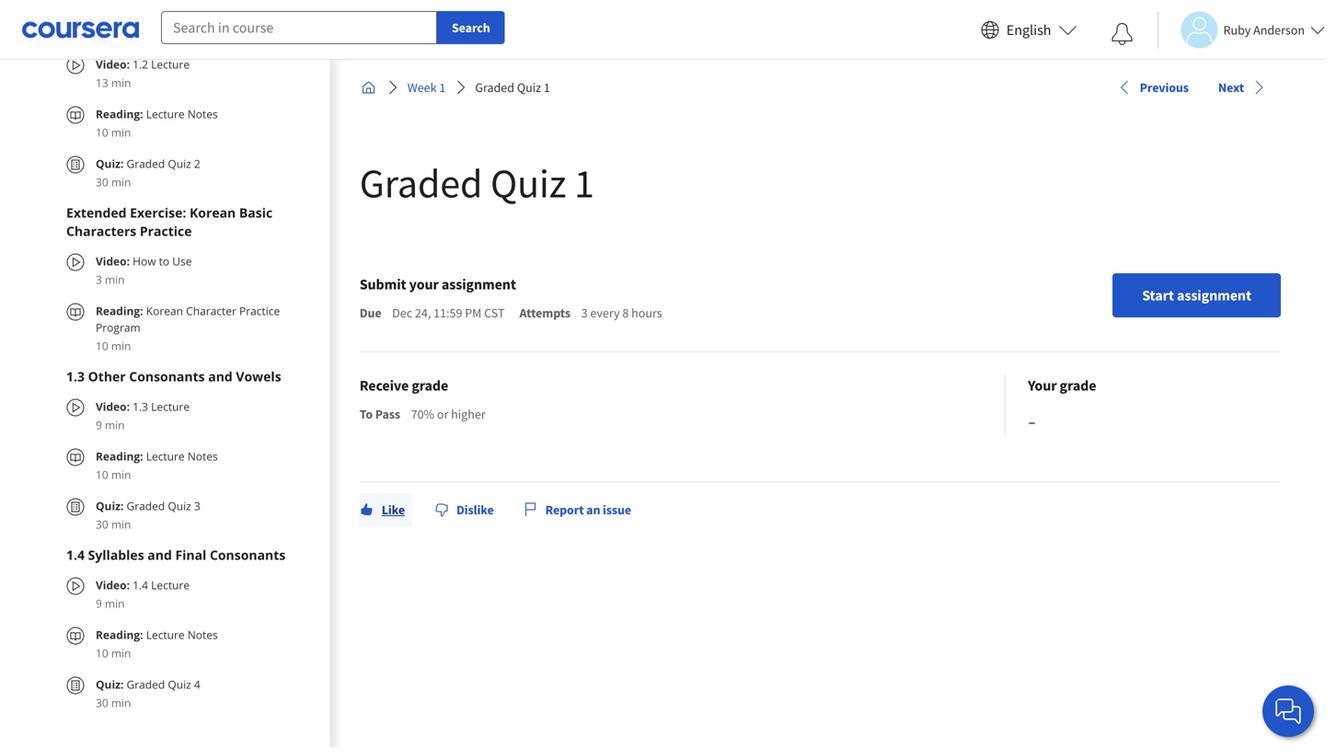 Task type: describe. For each thing, give the bounding box(es) containing it.
30 for other
[[96, 517, 108, 532]]

final
[[175, 546, 206, 564]]

1 notes from the top
[[188, 106, 218, 121]]

lecture inside video: 1.4 lecture 9 min
[[151, 577, 190, 593]]

min inside quiz: graded quiz 4 30 min
[[111, 695, 131, 710]]

ruby anderson button
[[1157, 12, 1325, 48]]

video: for syllables
[[96, 577, 130, 593]]

report
[[545, 502, 584, 518]]

dec
[[392, 305, 412, 321]]

search button
[[437, 11, 505, 44]]

reading: for 1.2 lecture
[[96, 106, 143, 121]]

graded quiz 1 link
[[468, 71, 558, 104]]

reading: lecture notes 10 min for consonants
[[96, 449, 218, 482]]

week
[[407, 79, 437, 96]]

4
[[194, 677, 200, 692]]

notes for and
[[188, 449, 218, 464]]

chat with us image
[[1274, 697, 1303, 726]]

submit your assignment
[[360, 275, 516, 294]]

30 inside quiz: graded quiz 2 30 min
[[96, 174, 108, 190]]

min inside quiz: graded quiz 2 30 min
[[111, 174, 131, 190]]

dec 24, 11:59 pm cst
[[392, 305, 505, 321]]

extended exercise: korean basic characters practice
[[66, 204, 273, 240]]

quiz: for other
[[96, 498, 124, 514]]

30 for syllables
[[96, 695, 108, 710]]

1 horizontal spatial consonants
[[210, 546, 286, 564]]

1 horizontal spatial 1
[[544, 79, 550, 96]]

dislike button
[[427, 493, 501, 526]]

due
[[360, 305, 381, 321]]

week 1
[[407, 79, 446, 96]]

graded for 1.4 lecture
[[127, 677, 165, 692]]

1.2
[[133, 57, 148, 72]]

13
[[96, 75, 108, 90]]

basic
[[239, 204, 273, 221]]

start
[[1142, 286, 1174, 305]]

notes for final
[[188, 627, 218, 642]]

grade for your grade
[[1060, 376, 1096, 395]]

next button
[[1211, 71, 1274, 104]]

anderson
[[1254, 22, 1305, 38]]

assignment inside 'button'
[[1177, 286, 1252, 305]]

pm
[[465, 305, 482, 321]]

extended exercise: korean basic characters practice button
[[66, 203, 308, 240]]

9 for syllables
[[96, 596, 102, 611]]

quiz for video: 1.4 lecture 9 min
[[168, 677, 191, 692]]

your grade
[[1028, 376, 1096, 395]]

Search in course text field
[[161, 11, 437, 44]]

reading: for 1.4 lecture
[[96, 627, 143, 642]]

or
[[437, 406, 448, 422]]

1 vertical spatial graded quiz 1
[[360, 157, 594, 208]]

grade for receive grade
[[412, 376, 448, 395]]

video: 1.4 lecture 9 min
[[96, 577, 190, 611]]

home image
[[361, 80, 376, 95]]

ruby
[[1224, 22, 1251, 38]]

how
[[133, 254, 156, 269]]

video: for exercise:
[[96, 254, 130, 269]]

lecture down video: 1.2 lecture 13 min
[[146, 106, 185, 121]]

korean inside extended exercise: korean basic characters practice
[[190, 204, 236, 221]]

1.3 inside 1.3 other consonants and vowels dropdown button
[[66, 368, 85, 385]]

week 1 link
[[400, 71, 453, 104]]

1.3 inside video: 1.3 lecture 9 min
[[133, 399, 148, 414]]

search
[[452, 19, 490, 36]]

next
[[1218, 79, 1244, 95]]

your
[[409, 275, 439, 294]]

quiz for video: 1.2 lecture 13 min
[[168, 156, 191, 171]]

an
[[586, 502, 600, 518]]

1.4 inside dropdown button
[[66, 546, 85, 564]]

24,
[[415, 305, 431, 321]]

quiz: graded quiz 3 30 min
[[96, 498, 200, 532]]

receive grade
[[360, 376, 448, 395]]

3 inside quiz: graded quiz 3 30 min
[[194, 498, 200, 514]]

attempts
[[520, 305, 571, 321]]

3 inside video: how to use 3 min
[[96, 272, 102, 287]]

3 every 8 hours
[[581, 305, 662, 321]]

2
[[194, 156, 200, 171]]

10 min
[[96, 338, 131, 353]]

10 for video: 1.2 lecture 13 min
[[96, 125, 108, 140]]

lecture down video: 1.3 lecture 9 min
[[146, 449, 185, 464]]

other
[[88, 368, 126, 385]]

video: how to use 3 min
[[96, 254, 192, 287]]

1.4 syllables and final consonants
[[66, 546, 286, 564]]

every
[[590, 305, 620, 321]]

min inside video: 1.3 lecture 9 min
[[105, 417, 125, 433]]



Task type: locate. For each thing, give the bounding box(es) containing it.
your
[[1028, 376, 1057, 395]]

10 for video: 1.3 lecture 9 min
[[96, 467, 108, 482]]

lecture inside video: 1.3 lecture 9 min
[[151, 399, 190, 414]]

2 9 from the top
[[96, 596, 102, 611]]

quiz: inside quiz: graded quiz 2 30 min
[[96, 156, 124, 171]]

lecture down 1.3 other consonants and vowels
[[151, 399, 190, 414]]

4 10 from the top
[[96, 646, 108, 661]]

10 up quiz: graded quiz 4 30 min
[[96, 646, 108, 661]]

3 notes from the top
[[188, 627, 218, 642]]

30
[[96, 174, 108, 190], [96, 517, 108, 532], [96, 695, 108, 710]]

1.3 other consonants and vowels button
[[66, 367, 308, 386]]

report an issue
[[545, 502, 631, 518]]

characters
[[66, 222, 136, 240]]

like
[[382, 502, 405, 518]]

0 horizontal spatial practice
[[140, 222, 192, 240]]

lecture down 1.4 syllables and final consonants
[[151, 577, 190, 593]]

1.4 syllables and final consonants button
[[66, 546, 308, 564]]

reading: down video: 1.4 lecture 9 min
[[96, 627, 143, 642]]

0 horizontal spatial 1.3
[[66, 368, 85, 385]]

2 vertical spatial reading: lecture notes 10 min
[[96, 627, 218, 661]]

and left vowels
[[208, 368, 233, 385]]

lecture down video: 1.4 lecture 9 min
[[146, 627, 185, 642]]

3 reading: from the top
[[96, 449, 143, 464]]

reading:
[[96, 106, 143, 121], [96, 303, 146, 318], [96, 449, 143, 464], [96, 627, 143, 642]]

1.4 down syllables
[[133, 577, 148, 593]]

0 vertical spatial 9
[[96, 417, 102, 433]]

9 for other
[[96, 417, 102, 433]]

0 vertical spatial consonants
[[129, 368, 205, 385]]

2 quiz: from the top
[[96, 498, 124, 514]]

0 horizontal spatial consonants
[[129, 368, 205, 385]]

3 left every in the top of the page
[[581, 305, 588, 321]]

graded inside quiz: graded quiz 4 30 min
[[127, 677, 165, 692]]

notes up 4
[[188, 627, 218, 642]]

1 horizontal spatial 1.4
[[133, 577, 148, 593]]

2 grade from the left
[[1060, 376, 1096, 395]]

reading: lecture notes 10 min for and
[[96, 627, 218, 661]]

like button
[[352, 493, 412, 526]]

korean left basic
[[190, 204, 236, 221]]

2 vertical spatial quiz:
[[96, 677, 124, 692]]

3 video: from the top
[[96, 399, 130, 414]]

quiz:
[[96, 156, 124, 171], [96, 498, 124, 514], [96, 677, 124, 692]]

1.3
[[66, 368, 85, 385], [133, 399, 148, 414]]

1 vertical spatial practice
[[239, 303, 280, 318]]

3 up final
[[194, 498, 200, 514]]

practice right character
[[239, 303, 280, 318]]

exercise:
[[130, 204, 186, 221]]

0 horizontal spatial 3
[[96, 272, 102, 287]]

video: 1.3 lecture 9 min
[[96, 399, 190, 433]]

0 vertical spatial 3
[[96, 272, 102, 287]]

consonants
[[129, 368, 205, 385], [210, 546, 286, 564]]

graded for 1.3 lecture
[[127, 498, 165, 514]]

dislike
[[456, 502, 494, 518]]

video: left how
[[96, 254, 130, 269]]

character
[[186, 303, 236, 318]]

korean inside korean character practice program
[[146, 303, 183, 318]]

lecture inside video: 1.2 lecture 13 min
[[151, 57, 190, 72]]

assignment
[[442, 275, 516, 294], [1177, 286, 1252, 305]]

video: inside video: 1.3 lecture 9 min
[[96, 399, 130, 414]]

and left final
[[148, 546, 172, 564]]

quiz: up syllables
[[96, 498, 124, 514]]

korean
[[190, 204, 236, 221], [146, 303, 183, 318]]

1 horizontal spatial korean
[[190, 204, 236, 221]]

quiz for video: 1.3 lecture 9 min
[[168, 498, 191, 514]]

reading: lecture notes 10 min up quiz: graded quiz 2 30 min
[[96, 106, 218, 140]]

to
[[159, 254, 169, 269]]

0 horizontal spatial grade
[[412, 376, 448, 395]]

0 horizontal spatial 1.4
[[66, 546, 85, 564]]

2 10 from the top
[[96, 338, 108, 353]]

higher
[[451, 406, 486, 422]]

quiz: inside quiz: graded quiz 3 30 min
[[96, 498, 124, 514]]

0 vertical spatial quiz:
[[96, 156, 124, 171]]

quiz inside quiz: graded quiz 4 30 min
[[168, 677, 191, 692]]

consonants up video: 1.3 lecture 9 min
[[129, 368, 205, 385]]

min inside video: how to use 3 min
[[105, 272, 125, 287]]

notes down video: 1.3 lecture 9 min
[[188, 449, 218, 464]]

syllables
[[88, 546, 144, 564]]

2 reading: from the top
[[96, 303, 146, 318]]

practice inside extended exercise: korean basic characters practice
[[140, 222, 192, 240]]

quiz: inside quiz: graded quiz 4 30 min
[[96, 677, 124, 692]]

0 horizontal spatial and
[[148, 546, 172, 564]]

2 horizontal spatial 1
[[574, 157, 594, 208]]

1 vertical spatial 30
[[96, 517, 108, 532]]

0 vertical spatial and
[[208, 368, 233, 385]]

0 vertical spatial graded quiz 1
[[475, 79, 550, 96]]

9 inside video: 1.3 lecture 9 min
[[96, 417, 102, 433]]

0 vertical spatial 30
[[96, 174, 108, 190]]

2 notes from the top
[[188, 449, 218, 464]]

1 vertical spatial consonants
[[210, 546, 286, 564]]

3 quiz: from the top
[[96, 677, 124, 692]]

quiz: graded quiz 2 30 min
[[96, 156, 200, 190]]

1.4
[[66, 546, 85, 564], [133, 577, 148, 593]]

0 horizontal spatial assignment
[[442, 275, 516, 294]]

quiz: up extended
[[96, 156, 124, 171]]

practice down exercise:
[[140, 222, 192, 240]]

quiz inside quiz: graded quiz 3 30 min
[[168, 498, 191, 514]]

video: down syllables
[[96, 577, 130, 593]]

notes up 2
[[188, 106, 218, 121]]

1 vertical spatial notes
[[188, 449, 218, 464]]

9 inside video: 1.4 lecture 9 min
[[96, 596, 102, 611]]

lecture
[[151, 57, 190, 72], [146, 106, 185, 121], [151, 399, 190, 414], [146, 449, 185, 464], [151, 577, 190, 593], [146, 627, 185, 642]]

1.4 inside video: 1.4 lecture 9 min
[[133, 577, 148, 593]]

video: 1.2 lecture 13 min
[[96, 57, 190, 90]]

1 vertical spatial 9
[[96, 596, 102, 611]]

reading: lecture notes 10 min up quiz: graded quiz 3 30 min
[[96, 449, 218, 482]]

1 horizontal spatial 1.3
[[133, 399, 148, 414]]

10 up quiz: graded quiz 3 30 min
[[96, 467, 108, 482]]

video: inside video: how to use 3 min
[[96, 254, 130, 269]]

practice
[[140, 222, 192, 240], [239, 303, 280, 318]]

start assignment button
[[1113, 273, 1281, 318]]

report an issue button
[[516, 493, 639, 526]]

grade right your
[[1060, 376, 1096, 395]]

coursera image
[[22, 15, 139, 44]]

extended
[[66, 204, 127, 221]]

9 down syllables
[[96, 596, 102, 611]]

reading: down video: 1.3 lecture 9 min
[[96, 449, 143, 464]]

2 horizontal spatial 3
[[581, 305, 588, 321]]

lecture right 1.2 at the top of the page
[[151, 57, 190, 72]]

1 10 from the top
[[96, 125, 108, 140]]

3 10 from the top
[[96, 467, 108, 482]]

0 vertical spatial 1.3
[[66, 368, 85, 385]]

graded inside quiz: graded quiz 3 30 min
[[127, 498, 165, 514]]

2 reading: lecture notes 10 min from the top
[[96, 449, 218, 482]]

2 vertical spatial 3
[[194, 498, 200, 514]]

9 down other
[[96, 417, 102, 433]]

english
[[1007, 21, 1051, 39]]

quiz: left 4
[[96, 677, 124, 692]]

10
[[96, 125, 108, 140], [96, 338, 108, 353], [96, 467, 108, 482], [96, 646, 108, 661]]

1 vertical spatial 3
[[581, 305, 588, 321]]

1 horizontal spatial grade
[[1060, 376, 1096, 395]]

submit
[[360, 275, 406, 294]]

hours
[[631, 305, 662, 321]]

1 horizontal spatial assignment
[[1177, 286, 1252, 305]]

vowels
[[236, 368, 281, 385]]

4 reading: from the top
[[96, 627, 143, 642]]

1 vertical spatial 1.3
[[133, 399, 148, 414]]

10 down 13
[[96, 125, 108, 140]]

70%
[[411, 406, 434, 422]]

consonants right final
[[210, 546, 286, 564]]

pass
[[375, 406, 400, 422]]

assignment right start
[[1177, 286, 1252, 305]]

video:
[[96, 57, 130, 72], [96, 254, 130, 269], [96, 399, 130, 414], [96, 577, 130, 593]]

quiz inside quiz: graded quiz 2 30 min
[[168, 156, 191, 171]]

video: down other
[[96, 399, 130, 414]]

graded for 1.2 lecture
[[127, 156, 165, 171]]

use
[[172, 254, 192, 269]]

previous button
[[1110, 71, 1196, 104]]

reading: down 13
[[96, 106, 143, 121]]

3 down the 'characters'
[[96, 272, 102, 287]]

1 quiz: from the top
[[96, 156, 124, 171]]

0 vertical spatial reading: lecture notes 10 min
[[96, 106, 218, 140]]

program
[[96, 320, 141, 335]]

2 30 from the top
[[96, 517, 108, 532]]

quiz: for syllables
[[96, 677, 124, 692]]

1 horizontal spatial 3
[[194, 498, 200, 514]]

8
[[622, 305, 629, 321]]

-
[[1028, 404, 1036, 437]]

reading: for 1.3 lecture
[[96, 449, 143, 464]]

min inside video: 1.4 lecture 9 min
[[105, 596, 125, 611]]

1.3 down 1.3 other consonants and vowels
[[133, 399, 148, 414]]

1 video: from the top
[[96, 57, 130, 72]]

previous
[[1140, 79, 1189, 95]]

2 vertical spatial 30
[[96, 695, 108, 710]]

1 vertical spatial and
[[148, 546, 172, 564]]

1 vertical spatial korean
[[146, 303, 183, 318]]

3 30 from the top
[[96, 695, 108, 710]]

video: up 13
[[96, 57, 130, 72]]

0 vertical spatial practice
[[140, 222, 192, 240]]

10 down program
[[96, 338, 108, 353]]

1 vertical spatial 1.4
[[133, 577, 148, 593]]

1.4 left syllables
[[66, 546, 85, 564]]

30 inside quiz: graded quiz 3 30 min
[[96, 517, 108, 532]]

ruby anderson
[[1224, 22, 1305, 38]]

korean down video: how to use 3 min
[[146, 303, 183, 318]]

korean character practice program
[[96, 303, 280, 335]]

10 for video: 1.4 lecture 9 min
[[96, 646, 108, 661]]

1 vertical spatial reading: lecture notes 10 min
[[96, 449, 218, 482]]

70% or higher
[[411, 406, 486, 422]]

1.3 left other
[[66, 368, 85, 385]]

grade
[[412, 376, 448, 395], [1060, 376, 1096, 395]]

graded
[[475, 79, 514, 96], [127, 156, 165, 171], [360, 157, 483, 208], [127, 498, 165, 514], [127, 677, 165, 692]]

min inside quiz: graded quiz 3 30 min
[[111, 517, 131, 532]]

11:59
[[434, 305, 462, 321]]

2 vertical spatial notes
[[188, 627, 218, 642]]

2 video: from the top
[[96, 254, 130, 269]]

min inside video: 1.2 lecture 13 min
[[111, 75, 131, 90]]

1 horizontal spatial practice
[[239, 303, 280, 318]]

0 vertical spatial notes
[[188, 106, 218, 121]]

video: inside video: 1.2 lecture 13 min
[[96, 57, 130, 72]]

quiz: graded quiz 4 30 min
[[96, 677, 200, 710]]

1 reading: lecture notes 10 min from the top
[[96, 106, 218, 140]]

and
[[208, 368, 233, 385], [148, 546, 172, 564]]

video: inside video: 1.4 lecture 9 min
[[96, 577, 130, 593]]

show notifications image
[[1111, 23, 1133, 45]]

issue
[[603, 502, 631, 518]]

1.3 other consonants and vowels
[[66, 368, 281, 385]]

reading: lecture notes 10 min up quiz: graded quiz 4 30 min
[[96, 627, 218, 661]]

0 vertical spatial korean
[[190, 204, 236, 221]]

to
[[360, 406, 373, 422]]

start assignment
[[1142, 286, 1252, 305]]

graded inside quiz: graded quiz 2 30 min
[[127, 156, 165, 171]]

1 vertical spatial quiz:
[[96, 498, 124, 514]]

english button
[[974, 0, 1085, 60]]

3
[[96, 272, 102, 287], [581, 305, 588, 321], [194, 498, 200, 514]]

assignment up pm
[[442, 275, 516, 294]]

practice inside korean character practice program
[[239, 303, 280, 318]]

min
[[111, 75, 131, 90], [111, 125, 131, 140], [111, 174, 131, 190], [105, 272, 125, 287], [111, 338, 131, 353], [105, 417, 125, 433], [111, 467, 131, 482], [111, 517, 131, 532], [105, 596, 125, 611], [111, 646, 131, 661], [111, 695, 131, 710]]

4 video: from the top
[[96, 577, 130, 593]]

1
[[439, 79, 446, 96], [544, 79, 550, 96], [574, 157, 594, 208]]

cst
[[484, 305, 505, 321]]

reading: lecture notes 10 min
[[96, 106, 218, 140], [96, 449, 218, 482], [96, 627, 218, 661]]

30 inside quiz: graded quiz 4 30 min
[[96, 695, 108, 710]]

1 reading: from the top
[[96, 106, 143, 121]]

1 grade from the left
[[412, 376, 448, 395]]

3 reading: lecture notes 10 min from the top
[[96, 627, 218, 661]]

1 9 from the top
[[96, 417, 102, 433]]

receive
[[360, 376, 409, 395]]

0 horizontal spatial 1
[[439, 79, 446, 96]]

grade up 70%
[[412, 376, 448, 395]]

graded quiz 1
[[475, 79, 550, 96], [360, 157, 594, 208]]

reading: up program
[[96, 303, 146, 318]]

to pass
[[360, 406, 400, 422]]

0 vertical spatial 1.4
[[66, 546, 85, 564]]

1 30 from the top
[[96, 174, 108, 190]]

video: for other
[[96, 399, 130, 414]]

0 horizontal spatial korean
[[146, 303, 183, 318]]

1 horizontal spatial and
[[208, 368, 233, 385]]



Task type: vqa. For each thing, say whether or not it's contained in the screenshot.


